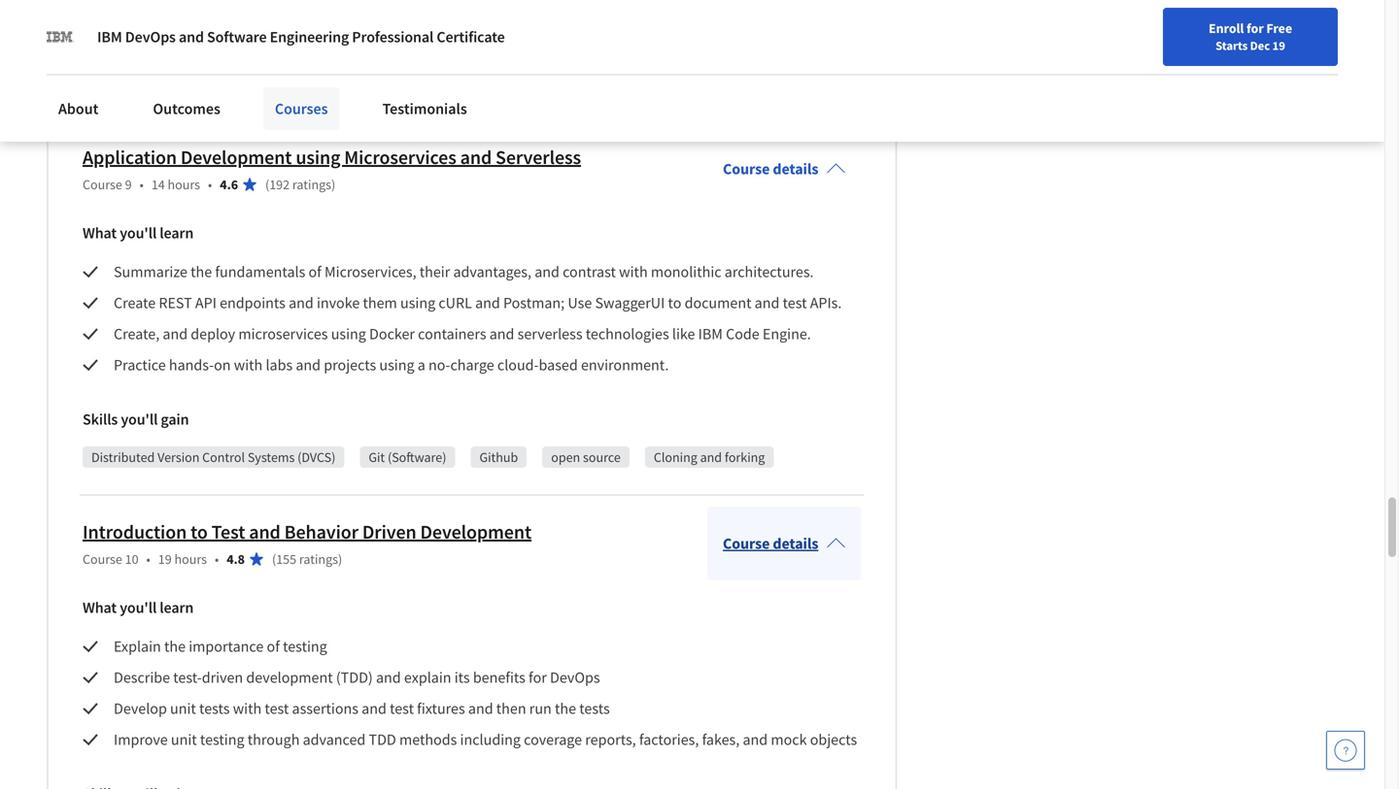 Task type: vqa. For each thing, say whether or not it's contained in the screenshot.
"Chat with us" image
no



Task type: locate. For each thing, give the bounding box(es) containing it.
learn for introduction
[[160, 598, 194, 618]]

document
[[685, 293, 752, 313]]

for up dec
[[1247, 19, 1264, 37]]

0 horizontal spatial devops
[[125, 27, 176, 47]]

(
[[265, 176, 269, 193], [272, 551, 276, 568]]

test
[[783, 293, 807, 313], [265, 700, 289, 719], [390, 700, 414, 719]]

of
[[308, 262, 321, 282], [267, 637, 280, 657]]

1 vertical spatial gain
[[161, 410, 189, 429]]

1 vertical spatial testing
[[200, 731, 244, 750]]

create,
[[114, 324, 160, 344]]

0 vertical spatial development
[[181, 145, 292, 170]]

learn up 'summarize'
[[160, 223, 194, 243]]

contrast
[[563, 262, 616, 282]]

ratings for and
[[299, 551, 338, 568]]

factories,
[[639, 731, 699, 750]]

0 vertical spatial the
[[191, 262, 212, 282]]

driven
[[202, 668, 243, 688]]

and down rest
[[163, 324, 188, 344]]

what for application development using microservices and serverless
[[83, 223, 117, 243]]

( for using
[[265, 176, 269, 193]]

with right on
[[234, 356, 263, 375]]

test up through
[[265, 700, 289, 719]]

1 vertical spatial (
[[272, 551, 276, 568]]

and up 155 at the bottom
[[249, 520, 281, 545]]

advanced
[[303, 731, 366, 750]]

2 horizontal spatial the
[[555, 700, 576, 719]]

tests down driven
[[199, 700, 230, 719]]

0 horizontal spatial testing
[[200, 731, 244, 750]]

2 vertical spatial with
[[233, 700, 262, 719]]

0 vertical spatial unit
[[170, 700, 196, 719]]

1 vertical spatial unit
[[171, 731, 197, 750]]

what you'll learn up explain
[[83, 598, 194, 618]]

1 horizontal spatial test
[[390, 700, 414, 719]]

software
[[207, 27, 267, 47]]

1 vertical spatial with
[[234, 356, 263, 375]]

1 vertical spatial what you'll learn
[[83, 598, 194, 618]]

0 vertical spatial with
[[619, 262, 648, 282]]

skills you'll gain up web
[[83, 35, 189, 54]]

1 vertical spatial to
[[191, 520, 208, 545]]

and down architectures.
[[755, 293, 780, 313]]

you'll up web
[[121, 35, 158, 54]]

ratings right 192
[[292, 176, 331, 193]]

test up the tdd
[[390, 700, 414, 719]]

devops
[[125, 27, 176, 47], [550, 668, 600, 688]]

and up cloud-
[[489, 324, 514, 344]]

git (software)
[[369, 449, 446, 466]]

skills up open at the top
[[83, 35, 118, 54]]

monitoring
[[583, 74, 645, 91]]

1 horizontal spatial for
[[1247, 19, 1264, 37]]

behavior
[[284, 520, 359, 545]]

1 vertical spatial skills
[[83, 410, 118, 429]]

gain
[[161, 35, 189, 54], [161, 410, 189, 429]]

tests up reports,
[[579, 700, 610, 719]]

development down github
[[420, 520, 532, 545]]

gain left software
[[161, 35, 189, 54]]

course details
[[723, 159, 818, 179], [723, 534, 818, 554]]

ibm devops and software engineering professional certificate
[[97, 27, 505, 47]]

0 vertical spatial skills you'll gain
[[83, 35, 189, 54]]

1 vertical spatial what
[[83, 598, 117, 618]]

unit for improve
[[171, 731, 197, 750]]

19 right the 10
[[158, 551, 172, 568]]

1 horizontal spatial tests
[[579, 700, 610, 719]]

git
[[369, 449, 385, 466]]

including
[[460, 731, 521, 750]]

devops up web
[[125, 27, 176, 47]]

objects
[[810, 731, 857, 750]]

develop unit tests with test assertions and test fixtures and then run the tests
[[114, 700, 613, 719]]

1 vertical spatial devops
[[550, 668, 600, 688]]

0 horizontal spatial the
[[164, 637, 186, 657]]

architectures.
[[725, 262, 814, 282]]

development up 4.6 on the top
[[181, 145, 292, 170]]

0 vertical spatial gain
[[161, 35, 189, 54]]

skills for distributed version control systems (dvcs)
[[83, 410, 118, 429]]

0 vertical spatial testing
[[283, 637, 327, 657]]

1 vertical spatial of
[[267, 637, 280, 657]]

on
[[214, 356, 231, 375]]

2 unit from the top
[[171, 731, 197, 750]]

version
[[157, 449, 200, 466]]

2 gain from the top
[[161, 410, 189, 429]]

logging
[[678, 74, 720, 91]]

like
[[672, 324, 695, 344]]

you'll
[[121, 35, 158, 54], [120, 223, 157, 243], [121, 410, 158, 429], [120, 598, 157, 618]]

summarize the fundamentals of microservices, their advantages, and contrast with monolithic architectures.
[[114, 262, 814, 282]]

155
[[276, 551, 296, 568]]

1 vertical spatial hours
[[174, 551, 207, 568]]

1 skills you'll gain from the top
[[83, 35, 189, 54]]

0 vertical spatial what you'll learn
[[83, 223, 194, 243]]

devops up run
[[550, 668, 600, 688]]

serverless
[[517, 324, 583, 344]]

0 vertical spatial 19
[[1272, 38, 1285, 53]]

0 horizontal spatial test
[[265, 700, 289, 719]]

no-
[[428, 356, 450, 375]]

2 what you'll learn from the top
[[83, 598, 194, 618]]

fundamentals
[[215, 262, 305, 282]]

1 tests from the left
[[199, 700, 230, 719]]

)
[[331, 176, 335, 193], [338, 551, 342, 568]]

for up run
[[529, 668, 547, 688]]

1 course details button from the top
[[707, 132, 861, 206]]

what you'll learn up 'summarize'
[[83, 223, 194, 243]]

of up invoke
[[308, 262, 321, 282]]

what up 'summarize'
[[83, 223, 117, 243]]

test left apis.
[[783, 293, 807, 313]]

1 course details from the top
[[723, 159, 818, 179]]

application up 9
[[83, 145, 177, 170]]

0 vertical spatial ratings
[[292, 176, 331, 193]]

of up development
[[267, 637, 280, 657]]

and left serverless
[[460, 145, 492, 170]]

0 vertical spatial of
[[308, 262, 321, 282]]

hours for to
[[174, 551, 207, 568]]

ibm up open at the top
[[97, 27, 122, 47]]

and up postman;
[[535, 262, 560, 282]]

2 details from the top
[[773, 534, 818, 554]]

( right 4.8
[[272, 551, 276, 568]]

0 vertical spatial learn
[[160, 223, 194, 243]]

1 vertical spatial ratings
[[299, 551, 338, 568]]

create, and deploy microservices using docker containers and serverless technologies like ibm code engine.
[[114, 324, 811, 344]]

coverage
[[524, 731, 582, 750]]

19 down free at the right top of the page
[[1272, 38, 1285, 53]]

• left 4.8
[[215, 551, 219, 568]]

unit down test-
[[170, 700, 196, 719]]

) down behavior
[[338, 551, 342, 568]]

you'll up 'summarize'
[[120, 223, 157, 243]]

1 horizontal spatial (
[[272, 551, 276, 568]]

19 inside "enroll for free starts dec 19"
[[1272, 38, 1285, 53]]

1 horizontal spatial testing
[[283, 637, 327, 657]]

application up outcomes on the top left of the page
[[152, 74, 217, 91]]

dec
[[1250, 38, 1270, 53]]

skills
[[83, 35, 118, 54], [83, 410, 118, 429]]

1 vertical spatial development
[[420, 520, 532, 545]]

0 vertical spatial hours
[[168, 176, 200, 193]]

0 vertical spatial ibm
[[97, 27, 122, 47]]

1 horizontal spatial )
[[338, 551, 342, 568]]

to left test
[[191, 520, 208, 545]]

0 vertical spatial )
[[331, 176, 335, 193]]

testing up development
[[283, 637, 327, 657]]

testing
[[283, 637, 327, 657], [200, 731, 244, 750]]

what you'll learn for introduction
[[83, 598, 194, 618]]

1 vertical spatial course details button
[[707, 507, 861, 581]]

and down advantages,
[[475, 293, 500, 313]]

open web application security project (owasp)
[[91, 74, 363, 91]]

learn
[[160, 223, 194, 243], [160, 598, 194, 618]]

2 skills from the top
[[83, 410, 118, 429]]

0 horizontal spatial for
[[529, 668, 547, 688]]

and left software
[[179, 27, 204, 47]]

course details button
[[707, 132, 861, 206], [707, 507, 861, 581]]

4.6
[[220, 176, 238, 193]]

engine.
[[763, 324, 811, 344]]

use
[[568, 293, 592, 313]]

0 horizontal spatial (
[[265, 176, 269, 193]]

menu item
[[1034, 19, 1159, 83]]

unit right improve
[[171, 731, 197, 750]]

gain up version
[[161, 410, 189, 429]]

what up explain
[[83, 598, 117, 618]]

application
[[152, 74, 217, 91], [83, 145, 177, 170]]

2 learn from the top
[[160, 598, 194, 618]]

1 vertical spatial course details
[[723, 534, 818, 554]]

the
[[191, 262, 212, 282], [164, 637, 186, 657], [555, 700, 576, 719]]

course details button for introduction to test and behavior driven development
[[707, 507, 861, 581]]

about link
[[47, 87, 110, 130]]

None search field
[[277, 12, 598, 51]]

and left then
[[468, 700, 493, 719]]

ibm
[[97, 27, 122, 47], [698, 324, 723, 344]]

• left 4.6 on the top
[[208, 176, 212, 193]]

1 what from the top
[[83, 223, 117, 243]]

skills you'll gain up distributed
[[83, 410, 189, 429]]

0 horizontal spatial tests
[[199, 700, 230, 719]]

(software)
[[388, 449, 446, 466]]

1 vertical spatial )
[[338, 551, 342, 568]]

methods
[[399, 731, 457, 750]]

and right labs
[[296, 356, 321, 375]]

hours left 4.8
[[174, 551, 207, 568]]

0 vertical spatial to
[[668, 293, 681, 313]]

1 vertical spatial details
[[773, 534, 818, 554]]

skills up distributed
[[83, 410, 118, 429]]

practice
[[114, 356, 166, 375]]

using up projects
[[331, 324, 366, 344]]

1 horizontal spatial of
[[308, 262, 321, 282]]

forking
[[725, 449, 765, 466]]

) down application development using microservices and serverless
[[331, 176, 335, 193]]

the up api
[[191, 262, 212, 282]]

1 horizontal spatial 19
[[1272, 38, 1285, 53]]

2 what from the top
[[83, 598, 117, 618]]

1 unit from the top
[[170, 700, 196, 719]]

and
[[179, 27, 204, 47], [460, 145, 492, 170], [535, 262, 560, 282], [289, 293, 314, 313], [475, 293, 500, 313], [755, 293, 780, 313], [163, 324, 188, 344], [489, 324, 514, 344], [296, 356, 321, 375], [700, 449, 722, 466], [249, 520, 281, 545], [376, 668, 401, 688], [362, 700, 387, 719], [468, 700, 493, 719], [743, 731, 768, 750]]

1 vertical spatial application
[[83, 145, 177, 170]]

gain for version
[[161, 410, 189, 429]]

0 vertical spatial (
[[265, 176, 269, 193]]

containers
[[418, 324, 486, 344]]

ibm right like
[[698, 324, 723, 344]]

2 course details from the top
[[723, 534, 818, 554]]

with for develop unit tests with test assertions and test fixtures and then run the tests
[[233, 700, 262, 719]]

1 horizontal spatial development
[[420, 520, 532, 545]]

run
[[529, 700, 552, 719]]

with down driven
[[233, 700, 262, 719]]

1 horizontal spatial devops
[[550, 668, 600, 688]]

the up test-
[[164, 637, 186, 657]]

introduction to test and behavior driven development
[[83, 520, 532, 545]]

1 gain from the top
[[161, 35, 189, 54]]

0 vertical spatial course details
[[723, 159, 818, 179]]

testing left through
[[200, 731, 244, 750]]

2 horizontal spatial test
[[783, 293, 807, 313]]

1 skills from the top
[[83, 35, 118, 54]]

learn down course 10 • 19 hours •
[[160, 598, 194, 618]]

1 horizontal spatial to
[[668, 293, 681, 313]]

environment.
[[581, 356, 669, 375]]

1 vertical spatial the
[[164, 637, 186, 657]]

unit
[[170, 700, 196, 719], [171, 731, 197, 750]]

0 horizontal spatial 19
[[158, 551, 172, 568]]

help center image
[[1334, 739, 1357, 763]]

0 vertical spatial for
[[1247, 19, 1264, 37]]

2 skills you'll gain from the top
[[83, 410, 189, 429]]

0 vertical spatial skills
[[83, 35, 118, 54]]

0 horizontal spatial of
[[267, 637, 280, 657]]

using left a
[[379, 356, 414, 375]]

for inside "enroll for free starts dec 19"
[[1247, 19, 1264, 37]]

1 vertical spatial for
[[529, 668, 547, 688]]

testimonials
[[382, 99, 467, 119]]

0 horizontal spatial )
[[331, 176, 335, 193]]

2 course details button from the top
[[707, 507, 861, 581]]

to
[[668, 293, 681, 313], [191, 520, 208, 545]]

1 what you'll learn from the top
[[83, 223, 194, 243]]

) for and
[[338, 551, 342, 568]]

1 vertical spatial learn
[[160, 598, 194, 618]]

enroll for free starts dec 19
[[1209, 19, 1292, 53]]

introduction to test and behavior driven development link
[[83, 520, 532, 545]]

with up swaggerui
[[619, 262, 648, 282]]

microservices
[[238, 324, 328, 344]]

of for microservices
[[308, 262, 321, 282]]

microservices
[[344, 145, 456, 170]]

hours right 14
[[168, 176, 200, 193]]

to up like
[[668, 293, 681, 313]]

1 horizontal spatial ibm
[[698, 324, 723, 344]]

( right 4.6 on the top
[[265, 176, 269, 193]]

1 details from the top
[[773, 159, 818, 179]]

skills you'll gain for open
[[83, 35, 189, 54]]

0 vertical spatial devops
[[125, 27, 176, 47]]

testimonials link
[[371, 87, 479, 130]]

0 vertical spatial course details button
[[707, 132, 861, 206]]

ratings down behavior
[[299, 551, 338, 568]]

the for to
[[164, 637, 186, 657]]

fixtures
[[417, 700, 465, 719]]

what you'll learn for application
[[83, 223, 194, 243]]

introduction
[[83, 520, 187, 545]]

1 horizontal spatial the
[[191, 262, 212, 282]]

ratings
[[292, 176, 331, 193], [299, 551, 338, 568]]

tests
[[199, 700, 230, 719], [579, 700, 610, 719]]

1 vertical spatial skills you'll gain
[[83, 410, 189, 429]]

the right run
[[555, 700, 576, 719]]

0 vertical spatial what
[[83, 223, 117, 243]]

course
[[723, 159, 770, 179], [83, 176, 122, 193], [723, 534, 770, 554], [83, 551, 122, 568]]

1 learn from the top
[[160, 223, 194, 243]]

0 vertical spatial details
[[773, 159, 818, 179]]



Task type: describe. For each thing, give the bounding box(es) containing it.
and up microservices
[[289, 293, 314, 313]]

web
[[125, 74, 150, 91]]

application development using microservices and serverless
[[83, 145, 581, 170]]

project
[[269, 74, 310, 91]]

open
[[551, 449, 580, 466]]

application development using microservices and serverless link
[[83, 145, 581, 170]]

invoke
[[317, 293, 360, 313]]

deploy
[[191, 324, 235, 344]]

coursera image
[[23, 16, 147, 47]]

you'll up explain
[[120, 598, 157, 618]]

create
[[114, 293, 156, 313]]

192
[[269, 176, 290, 193]]

curl
[[439, 293, 472, 313]]

outcomes link
[[141, 87, 232, 130]]

control
[[202, 449, 245, 466]]

(tdd)
[[336, 668, 373, 688]]

a
[[418, 356, 425, 375]]

describe
[[114, 668, 170, 688]]

observability
[[396, 74, 471, 91]]

github
[[479, 449, 518, 466]]

distributed
[[91, 449, 155, 466]]

what for introduction to test and behavior driven development
[[83, 598, 117, 618]]

you'll up distributed
[[121, 410, 158, 429]]

improve
[[114, 731, 168, 750]]

( for test
[[272, 551, 276, 568]]

then
[[496, 700, 526, 719]]

( 155 ratings )
[[272, 551, 342, 568]]

based
[[539, 356, 578, 375]]

importance
[[189, 637, 264, 657]]

hands-
[[169, 356, 214, 375]]

) for microservices
[[331, 176, 335, 193]]

api
[[195, 293, 217, 313]]

10
[[125, 551, 138, 568]]

the for development
[[191, 262, 212, 282]]

distributed version control systems (dvcs)
[[91, 449, 336, 466]]

systems
[[248, 449, 295, 466]]

cloning and forking
[[654, 449, 765, 466]]

cloning
[[654, 449, 697, 466]]

its
[[454, 668, 470, 688]]

details for introduction to test and behavior driven development
[[773, 534, 818, 554]]

ibm image
[[47, 23, 74, 51]]

4.8
[[227, 551, 245, 568]]

about
[[58, 99, 99, 119]]

professional
[[352, 27, 434, 47]]

apis.
[[810, 293, 842, 313]]

unit for develop
[[170, 700, 196, 719]]

security
[[504, 74, 550, 91]]

of for and
[[267, 637, 280, 657]]

and left mock
[[743, 731, 768, 750]]

( 192 ratings )
[[265, 176, 335, 193]]

2 vertical spatial the
[[555, 700, 576, 719]]

through
[[248, 731, 300, 750]]

with for practice hands-on with labs and projects using a no-charge cloud-based environment.
[[234, 356, 263, 375]]

serverless
[[496, 145, 581, 170]]

hours for development
[[168, 176, 200, 193]]

course details button for application development using microservices and serverless
[[707, 132, 861, 206]]

1 vertical spatial 19
[[158, 551, 172, 568]]

course details for introduction to test and behavior driven development
[[723, 534, 818, 554]]

monolithic
[[651, 262, 721, 282]]

them
[[363, 293, 397, 313]]

driven
[[362, 520, 416, 545]]

charge
[[450, 356, 494, 375]]

technologies
[[586, 324, 669, 344]]

course 10 • 19 hours •
[[83, 551, 219, 568]]

certificate
[[437, 27, 505, 47]]

using down their
[[400, 293, 435, 313]]

develop
[[114, 700, 167, 719]]

0 horizontal spatial development
[[181, 145, 292, 170]]

(dvcs)
[[297, 449, 336, 466]]

and right the (tdd)
[[376, 668, 401, 688]]

assertions
[[292, 700, 358, 719]]

enroll
[[1209, 19, 1244, 37]]

• right the 10
[[146, 551, 150, 568]]

details for application development using microservices and serverless
[[773, 159, 818, 179]]

0 horizontal spatial ibm
[[97, 27, 122, 47]]

14
[[151, 176, 165, 193]]

practice hands-on with labs and projects using a no-charge cloud-based environment.
[[114, 356, 669, 375]]

endpoints
[[220, 293, 286, 313]]

microservices,
[[325, 262, 416, 282]]

(owasp)
[[313, 74, 363, 91]]

0 vertical spatial application
[[152, 74, 217, 91]]

describe test-driven development (tdd) and explain its benefits for devops
[[114, 668, 600, 688]]

course details for application development using microservices and serverless
[[723, 159, 818, 179]]

fakes,
[[702, 731, 740, 750]]

and up the tdd
[[362, 700, 387, 719]]

swaggerui
[[595, 293, 665, 313]]

course 9 • 14 hours •
[[83, 176, 212, 193]]

security
[[220, 74, 267, 91]]

open
[[91, 74, 122, 91]]

source
[[583, 449, 621, 466]]

skills for open web application security project (owasp)
[[83, 35, 118, 54]]

rest
[[159, 293, 192, 313]]

tdd
[[369, 731, 396, 750]]

benefits
[[473, 668, 526, 688]]

1 vertical spatial ibm
[[698, 324, 723, 344]]

test-
[[173, 668, 202, 688]]

learn for application
[[160, 223, 194, 243]]

courses
[[275, 99, 328, 119]]

their
[[419, 262, 450, 282]]

0 horizontal spatial to
[[191, 520, 208, 545]]

9
[[125, 176, 132, 193]]

using up ( 192 ratings )
[[296, 145, 340, 170]]

gain for web
[[161, 35, 189, 54]]

mock
[[771, 731, 807, 750]]

ratings for microservices
[[292, 176, 331, 193]]

2 tests from the left
[[579, 700, 610, 719]]

explain
[[114, 637, 161, 657]]

skills you'll gain for distributed
[[83, 410, 189, 429]]

reports,
[[585, 731, 636, 750]]

• right 9
[[139, 176, 144, 193]]

and left forking
[[700, 449, 722, 466]]

starts
[[1216, 38, 1248, 53]]



